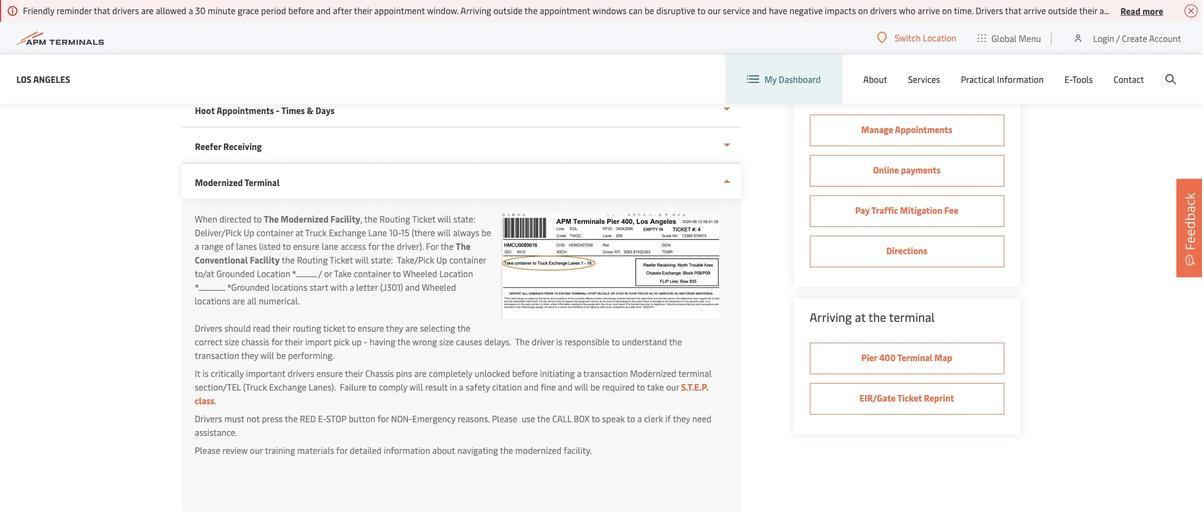 Task type: vqa. For each thing, say whether or not it's contained in the screenshot.
the bottom The More
no



Task type: locate. For each thing, give the bounding box(es) containing it.
0 vertical spatial at
[[296, 227, 303, 239]]

2 vertical spatial container
[[354, 268, 391, 280]]

0 horizontal spatial exchange
[[269, 381, 307, 393]]

1 horizontal spatial appointments
[[895, 123, 953, 136]]

will
[[1185, 4, 1199, 16], [438, 213, 451, 225], [437, 227, 451, 239], [355, 254, 369, 266], [261, 350, 274, 362], [410, 381, 423, 393], [575, 381, 589, 393]]

0 horizontal spatial e-
[[318, 413, 326, 425]]

they right if
[[673, 413, 690, 425]]

transaction inside drivers should read their routing ticket to ensure they are selecting the correct size chassis for their import pick up - having the wrong size causes delays.  the driver is responsible to understand the transaction they will be performing.
[[195, 350, 239, 362]]

routing up *_____
[[297, 254, 328, 266]]

0 vertical spatial /
[[1117, 32, 1120, 44]]

0 horizontal spatial they
[[241, 350, 258, 362]]

import
[[305, 336, 332, 348]]

drivers inside the 'drivers must not press the red e-stop button for non-emergency reasons. please  use the call box to speak to a clerk if they need assistance.'
[[195, 413, 222, 425]]

e-
[[1065, 73, 1073, 85], [318, 413, 326, 425]]

transaction down correct
[[195, 350, 239, 362]]

1 horizontal spatial terminal
[[889, 309, 935, 326]]

exchange up access
[[329, 227, 366, 239]]

transaction inside it is critically important drivers ensure their chassis pins are completely unlocked before initiating a transaction modernized terminal section/tel (truck exchange lanes).  failure to comply will result in a safety citation and fine and will be required to take our
[[584, 368, 628, 380]]

or
[[324, 268, 332, 280]]

1 horizontal spatial up
[[437, 254, 447, 266]]

arrive up menu
[[1024, 4, 1046, 16]]

e-tools
[[1065, 73, 1093, 85]]

1 horizontal spatial transaction
[[584, 368, 628, 380]]

for
[[368, 240, 380, 252], [272, 336, 283, 348], [378, 413, 389, 425]]

1 horizontal spatial before
[[512, 368, 538, 380]]

1 vertical spatial ensure
[[358, 322, 384, 334]]

required
[[602, 381, 635, 393]]

0 horizontal spatial the
[[264, 213, 279, 225]]

appointments up payments
[[895, 123, 953, 136]]

terminal inside dropdown button
[[244, 176, 280, 189]]

our left the service
[[708, 4, 721, 16]]

before
[[810, 81, 846, 97]]

ensure inside it is critically important drivers ensure their chassis pins are completely unlocked before initiating a transaction modernized terminal section/tel (truck exchange lanes).  failure to comply will result in a safety citation and fine and will be required to take our
[[317, 368, 343, 380]]

wheeled
[[403, 268, 437, 280], [422, 281, 456, 293]]

exchange down important
[[269, 381, 307, 393]]

1 vertical spatial -
[[364, 336, 368, 348]]

routing
[[293, 322, 321, 334]]

0 vertical spatial ensure
[[293, 240, 320, 252]]

1 vertical spatial arriving
[[810, 309, 852, 326]]

to right listed at the left of the page
[[283, 240, 291, 252]]

0 horizontal spatial our
[[250, 445, 263, 457]]

practical information button
[[961, 55, 1044, 104]]

0 horizontal spatial at
[[296, 227, 303, 239]]

0 vertical spatial the
[[264, 213, 279, 225]]

appointments up receiving
[[216, 104, 274, 116]]

locations down the '*______.'
[[195, 295, 231, 307]]

modernized down reefer receiving
[[195, 176, 243, 189]]

e- right red on the left of the page
[[318, 413, 326, 425]]

1 horizontal spatial is
[[557, 336, 563, 348]]

map
[[935, 352, 953, 364]]

have
[[769, 4, 788, 16]]

driver
[[532, 336, 554, 348]]

take
[[647, 381, 664, 393]]

2 vertical spatial they
[[673, 413, 690, 425]]

emergency
[[412, 413, 456, 425]]

1 vertical spatial our
[[666, 381, 679, 393]]

terminal up when directed to the modernized facility
[[244, 176, 280, 189]]

1 vertical spatial they
[[241, 350, 258, 362]]

times
[[281, 104, 305, 116]]

0 vertical spatial they
[[386, 322, 403, 334]]

terminal right 400 in the right of the page
[[898, 352, 933, 364]]

1 horizontal spatial ticket
[[412, 213, 436, 225]]

0 vertical spatial terminal
[[244, 176, 280, 189]]

1 vertical spatial facility
[[250, 254, 280, 266]]

drivers must not press the red e-stop button for non-emergency reasons. please  use the call box to speak to a clerk if they need assistance.
[[195, 413, 712, 439]]

my dashboard button
[[747, 55, 821, 104]]

1 horizontal spatial locations
[[272, 281, 307, 293]]

1 vertical spatial drivers
[[195, 322, 222, 334]]

they up having
[[386, 322, 403, 334]]

container up the letter
[[354, 268, 391, 280]]

for down lane
[[368, 240, 380, 252]]

1 vertical spatial modernized
[[281, 213, 329, 225]]

and inside the routing ticket will state:  take/pick up container to/at grounded location *_____ / or take container to wheeled location *______. *grounded locations start with a letter (j301) and wheeled locations are all numerical.
[[405, 281, 420, 293]]

0 vertical spatial terminal
[[889, 309, 935, 326]]

up up lanes
[[244, 227, 254, 239]]

will down pins
[[410, 381, 423, 393]]

at left truck
[[296, 227, 303, 239]]

pier 400 terminal map link
[[810, 343, 1005, 375]]

grounded
[[216, 268, 255, 280]]

0 vertical spatial routing
[[380, 213, 410, 225]]

0 vertical spatial is
[[557, 336, 563, 348]]

before up the citation
[[512, 368, 538, 380]]

hoot
[[195, 104, 215, 116]]

will left state:
[[438, 213, 451, 225]]

size down 'selecting'
[[439, 336, 454, 348]]

container down when directed to the modernized facility
[[257, 227, 293, 239]]

locations
[[272, 281, 307, 293], [195, 295, 231, 307]]

0 horizontal spatial -
[[276, 104, 279, 116]]

before right period
[[288, 4, 314, 16]]

transaction
[[195, 350, 239, 362], [584, 368, 628, 380]]

our right review
[[250, 445, 263, 457]]

at up pier
[[855, 309, 866, 326]]

conventional
[[195, 254, 248, 266]]

directions link
[[810, 236, 1005, 268]]

0 vertical spatial modernized
[[195, 176, 243, 189]]

2 that from the left
[[1006, 4, 1022, 16]]

- left times
[[276, 104, 279, 116]]

1 horizontal spatial facility
[[331, 213, 360, 225]]

1 horizontal spatial at
[[855, 309, 866, 326]]

1 horizontal spatial appointment
[[540, 4, 591, 16]]

a inside the routing ticket will state:  take/pick up container to/at grounded location *_____ / or take container to wheeled location *______. *grounded locations start with a letter (j301) and wheeled locations are all numerical.
[[350, 281, 354, 293]]

a left range
[[195, 240, 199, 252]]

a
[[189, 4, 193, 16], [195, 240, 199, 252], [350, 281, 354, 293], [577, 368, 582, 380], [459, 381, 464, 393], [638, 413, 642, 425]]

0 horizontal spatial routing
[[297, 254, 328, 266]]

selecting
[[420, 322, 455, 334]]

ensure up having
[[358, 322, 384, 334]]

1 horizontal spatial exchange
[[329, 227, 366, 239]]

my
[[765, 73, 777, 85]]

and right the "(j301)"
[[405, 281, 420, 293]]

1 horizontal spatial routing
[[380, 213, 410, 225]]

their up failure
[[345, 368, 363, 380]]

0 horizontal spatial container
[[257, 227, 293, 239]]

appointment
[[374, 4, 425, 16], [540, 4, 591, 16], [1100, 4, 1151, 16]]

appointment left windows
[[540, 4, 591, 16]]

please review our training materials for detailed information about navigating the modernized facility.
[[195, 445, 592, 457]]

if
[[666, 413, 671, 425]]

comply
[[379, 381, 407, 393]]

terminal up s.t.e.p.
[[679, 368, 712, 380]]

routing up the 10-
[[380, 213, 410, 225]]

1 vertical spatial exchange
[[269, 381, 307, 393]]

dashboard
[[779, 73, 821, 85]]

/ left the 'or'
[[319, 268, 322, 280]]

1 horizontal spatial drivers
[[288, 368, 314, 380]]

1 vertical spatial is
[[203, 368, 209, 380]]

clerk
[[644, 413, 664, 425]]

0 horizontal spatial up
[[244, 227, 254, 239]]

200826 imgpsh mobile save image
[[501, 213, 719, 319]]

be right always
[[482, 227, 491, 239]]

- right up at the bottom
[[364, 336, 368, 348]]

2 horizontal spatial ticket
[[898, 392, 922, 404]]

read
[[1121, 5, 1141, 17]]

on right impacts
[[858, 4, 868, 16]]

is right 'it'
[[203, 368, 209, 380]]

be inside , the routing ticket will state: deliver/pick up container at truck exchange lane 10-15 (there will always be a range of lanes listed to ensure lane access for the driver). for the
[[482, 227, 491, 239]]

are right pins
[[414, 368, 427, 380]]

1 horizontal spatial on
[[943, 4, 952, 16]]

(there
[[412, 227, 435, 239]]

1 horizontal spatial container
[[354, 268, 391, 280]]

2 horizontal spatial location
[[923, 32, 957, 44]]

drivers for drivers must not press the red e-stop button for non-emergency reasons. please  use the call box to speak to a clerk if they need assistance.
[[195, 413, 222, 425]]

windows
[[593, 4, 627, 16]]

e- right information
[[1065, 73, 1073, 85]]

the down always
[[456, 240, 471, 252]]

are up wrong
[[406, 322, 418, 334]]

drivers up correct
[[195, 322, 222, 334]]

2 vertical spatial our
[[250, 445, 263, 457]]

2 horizontal spatial appointment
[[1100, 4, 1151, 16]]

will inside the routing ticket will state:  take/pick up container to/at grounded location *_____ / or take container to wheeled location *______. *grounded locations start with a letter (j301) and wheeled locations are all numerical.
[[355, 254, 369, 266]]

for left non-
[[378, 413, 389, 425]]

on left time.
[[943, 4, 952, 16]]

1 vertical spatial wheeled
[[422, 281, 456, 293]]

terminal up pier 400 terminal map
[[889, 309, 935, 326]]

red
[[300, 413, 316, 425]]

button
[[349, 413, 376, 425]]

be
[[645, 4, 654, 16], [482, 227, 491, 239], [276, 350, 286, 362], [591, 381, 600, 393]]

0 horizontal spatial locations
[[195, 295, 231, 307]]

1 horizontal spatial location
[[440, 268, 473, 280]]

400
[[880, 352, 896, 364]]

for
[[426, 240, 439, 252]]

to right directed
[[254, 213, 262, 225]]

before
[[288, 4, 314, 16], [512, 368, 538, 380]]

0 horizontal spatial transaction
[[195, 350, 239, 362]]

0 horizontal spatial terminal
[[244, 176, 280, 189]]

0 vertical spatial e-
[[1065, 73, 1073, 85]]

ensure inside drivers should read their routing ticket to ensure they are selecting the correct size chassis for their import pick up - having the wrong size causes delays.  the driver is responsible to understand the transaction they will be performing.
[[358, 322, 384, 334]]

container inside , the routing ticket will state: deliver/pick up container at truck exchange lane 10-15 (there will always be a range of lanes listed to ensure lane access for the driver). for the
[[257, 227, 293, 239]]

location right switch
[[923, 32, 957, 44]]

1 vertical spatial at
[[855, 309, 866, 326]]

drivers left allowed
[[112, 4, 139, 16]]

1 vertical spatial the
[[456, 240, 471, 252]]

facility up access
[[331, 213, 360, 225]]

location down always
[[440, 268, 473, 280]]

/ inside the routing ticket will state:  take/pick up container to/at grounded location *_____ / or take container to wheeled location *______. *grounded locations start with a letter (j301) and wheeled locations are all numerical.
[[319, 268, 322, 280]]

modernized up truck
[[281, 213, 329, 225]]

to down chassis
[[369, 381, 377, 393]]

routing inside , the routing ticket will state: deliver/pick up container at truck exchange lane 10-15 (there will always be a range of lanes listed to ensure lane access for the driver). for the
[[380, 213, 410, 225]]

safety
[[466, 381, 490, 393]]

1 vertical spatial terminal
[[898, 352, 933, 364]]

before inside it is critically important drivers ensure their chassis pins are completely unlocked before initiating a transaction modernized terminal section/tel (truck exchange lanes).  failure to comply will result in a safety citation and fine and will be required to take our
[[512, 368, 538, 380]]

be left required
[[591, 381, 600, 393]]

0 vertical spatial appointments
[[216, 104, 274, 116]]

1 horizontal spatial arrive
[[918, 4, 940, 16]]

the inside the routing ticket will state:  take/pick up container to/at grounded location *_____ / or take container to wheeled location *______. *grounded locations start with a letter (j301) and wheeled locations are all numerical.
[[282, 254, 295, 266]]

1 vertical spatial up
[[437, 254, 447, 266]]

always
[[453, 227, 480, 239]]

1 size from the left
[[225, 336, 239, 348]]

0 horizontal spatial terminal
[[679, 368, 712, 380]]

pay
[[856, 204, 870, 216]]

container down always
[[449, 254, 486, 266]]

reminder
[[57, 4, 92, 16]]

their right read
[[272, 322, 291, 334]]

facility down listed at the left of the page
[[250, 254, 280, 266]]

to up the "(j301)"
[[393, 268, 401, 280]]

modernized terminal element
[[182, 199, 741, 513]]

1 appointment from the left
[[374, 4, 425, 16]]

on
[[858, 4, 868, 16], [943, 4, 952, 16]]

the left driver
[[515, 336, 530, 348]]

locations up numerical.
[[272, 281, 307, 293]]

are left all on the left
[[233, 295, 245, 307]]

1 vertical spatial transaction
[[584, 368, 628, 380]]

routing inside the routing ticket will state:  take/pick up container to/at grounded location *_____ / or take container to wheeled location *______. *grounded locations start with a letter (j301) and wheeled locations are all numerical.
[[297, 254, 328, 266]]

location
[[923, 32, 957, 44], [257, 268, 291, 280], [440, 268, 473, 280]]

2 horizontal spatial modernized
[[630, 368, 677, 380]]

0 vertical spatial transaction
[[195, 350, 239, 362]]

about
[[433, 445, 455, 457]]

0 horizontal spatial arriving
[[461, 4, 491, 16]]

of
[[226, 240, 234, 252]]

s.t.e.p. class link
[[195, 381, 709, 407]]

will up important
[[261, 350, 274, 362]]

drivers right time.
[[976, 4, 1004, 16]]

drivers for drivers should read their routing ticket to ensure they are selecting the correct size chassis for their import pick up - having the wrong size causes delays.  the driver is responsible to understand the transaction they will be performing.
[[195, 322, 222, 334]]

reefer receiving
[[195, 140, 262, 152]]

10-
[[389, 227, 401, 239]]

0 vertical spatial before
[[288, 4, 314, 16]]

lanes
[[236, 240, 257, 252]]

deliver/pick
[[195, 227, 242, 239]]

0 vertical spatial locations
[[272, 281, 307, 293]]

be inside it is critically important drivers ensure their chassis pins are completely unlocked before initiating a transaction modernized terminal section/tel (truck exchange lanes).  failure to comply will result in a safety citation and fine and will be required to take our
[[591, 381, 600, 393]]

hoot appointments - times & days
[[195, 104, 334, 116]]

2 vertical spatial modernized
[[630, 368, 677, 380]]

ensure down truck
[[293, 240, 320, 252]]

ensure down performing.
[[317, 368, 343, 380]]

in
[[450, 381, 457, 393]]

to right disruptive on the right
[[698, 4, 706, 16]]

manage appointments link
[[810, 115, 1005, 146]]

- inside dropdown button
[[276, 104, 279, 116]]

is inside it is critically important drivers ensure their chassis pins are completely unlocked before initiating a transaction modernized terminal section/tel (truck exchange lanes).  failure to comply will result in a safety citation and fine and will be required to take our
[[203, 368, 209, 380]]

at inside , the routing ticket will state: deliver/pick up container at truck exchange lane 10-15 (there will always be a range of lanes listed to ensure lane access for the driver). for the
[[296, 227, 303, 239]]

1 horizontal spatial -
[[364, 336, 368, 348]]

1 vertical spatial please
[[195, 445, 220, 457]]

and left the have
[[753, 4, 767, 16]]

30
[[195, 4, 206, 16]]

up down for
[[437, 254, 447, 266]]

are inside drivers should read their routing ticket to ensure they are selecting the correct size chassis for their import pick up - having the wrong size causes delays.  the driver is responsible to understand the transaction they will be performing.
[[406, 322, 418, 334]]

container
[[257, 227, 293, 239], [449, 254, 486, 266], [354, 268, 391, 280]]

are
[[141, 4, 154, 16], [233, 295, 245, 307], [406, 322, 418, 334], [414, 368, 427, 380]]

arrive right you
[[871, 81, 902, 97]]

class
[[195, 395, 215, 407]]

0 horizontal spatial facility
[[250, 254, 280, 266]]

0 vertical spatial -
[[276, 104, 279, 116]]

unlocked
[[475, 368, 510, 380]]

they
[[386, 322, 403, 334], [241, 350, 258, 362], [673, 413, 690, 425]]

2 vertical spatial ensure
[[317, 368, 343, 380]]

to inside the routing ticket will state:  take/pick up container to/at grounded location *_____ / or take container to wheeled location *______. *grounded locations start with a letter (j301) and wheeled locations are all numerical.
[[393, 268, 401, 280]]

0 vertical spatial our
[[708, 4, 721, 16]]

location down listed at the left of the page
[[257, 268, 291, 280]]

training
[[265, 445, 295, 457]]

close alert image
[[1185, 4, 1198, 17]]

period
[[261, 4, 286, 16]]

ticket left reprint
[[898, 392, 922, 404]]

for right chassis
[[272, 336, 283, 348]]

please down "assistance."
[[195, 445, 220, 457]]

appointment left window.
[[374, 4, 425, 16]]

modernized up take
[[630, 368, 677, 380]]

2 horizontal spatial the
[[515, 336, 530, 348]]

1 vertical spatial routing
[[297, 254, 328, 266]]

login / create account
[[1094, 32, 1182, 44]]

1 horizontal spatial please
[[492, 413, 518, 425]]

1 vertical spatial before
[[512, 368, 538, 380]]

to right box
[[592, 413, 600, 425]]

fine
[[541, 381, 556, 393]]

outside
[[494, 4, 523, 16], [1049, 4, 1078, 16]]

transaction up required
[[584, 368, 628, 380]]

2 horizontal spatial our
[[708, 4, 721, 16]]

0 horizontal spatial size
[[225, 336, 239, 348]]

truck
[[305, 227, 327, 239]]

it is critically important drivers ensure their chassis pins are completely unlocked before initiating a transaction modernized terminal section/tel (truck exchange lanes).  failure to comply will result in a safety citation and fine and will be required to take our
[[195, 368, 712, 393]]

2 horizontal spatial drivers
[[870, 4, 897, 16]]

2 horizontal spatial container
[[449, 254, 486, 266]]

the up listed at the left of the page
[[264, 213, 279, 225]]

for inside , the routing ticket will state: deliver/pick up container at truck exchange lane 10-15 (there will always be a range of lanes listed to ensure lane access for the driver). for the
[[368, 240, 380, 252]]

0 horizontal spatial arrive
[[871, 81, 902, 97]]

modernized
[[515, 445, 562, 457]]

and down the initiating
[[558, 381, 573, 393]]

size down "should"
[[225, 336, 239, 348]]

are inside it is critically important drivers ensure their chassis pins are completely unlocked before initiating a transaction modernized terminal section/tel (truck exchange lanes).  failure to comply will result in a safety citation and fine and will be required to take our
[[414, 368, 427, 380]]

0 horizontal spatial that
[[94, 4, 110, 16]]

the
[[264, 213, 279, 225], [456, 240, 471, 252], [515, 336, 530, 348]]

payments
[[901, 164, 941, 176]]

0 horizontal spatial please
[[195, 445, 220, 457]]

ticket up take
[[330, 254, 353, 266]]

a left the clerk at the bottom right of page
[[638, 413, 642, 425]]

1 vertical spatial appointments
[[895, 123, 953, 136]]

ticket up (there on the left of the page
[[412, 213, 436, 225]]

that
[[94, 4, 110, 16], [1006, 4, 1022, 16]]

drivers inside drivers should read their routing ticket to ensure they are selecting the correct size chassis for their import pick up - having the wrong size causes delays.  the driver is responsible to understand the transaction they will be performing.
[[195, 322, 222, 334]]

1 horizontal spatial arriving
[[810, 309, 852, 326]]

appointments inside manage appointments link
[[895, 123, 953, 136]]

appointments inside hoot appointments - times & days dropdown button
[[216, 104, 274, 116]]

drivers left who
[[870, 4, 897, 16]]

take/pick
[[397, 254, 434, 266]]

our right take
[[666, 381, 679, 393]]

pier 400 terminal map
[[862, 352, 953, 364]]

- inside drivers should read their routing ticket to ensure they are selecting the correct size chassis for their import pick up - having the wrong size causes delays.  the driver is responsible to understand the transaction they will be performing.
[[364, 336, 368, 348]]

create
[[1122, 32, 1148, 44]]

will down access
[[355, 254, 369, 266]]

drivers
[[976, 4, 1004, 16], [195, 322, 222, 334], [195, 413, 222, 425]]



Task type: describe. For each thing, give the bounding box(es) containing it.
,
[[360, 213, 362, 225]]

they inside the 'drivers must not press the red e-stop button for non-emergency reasons. please  use the call box to speak to a clerk if they need assistance.'
[[673, 413, 690, 425]]

are left allowed
[[141, 4, 154, 16]]

2 on from the left
[[943, 4, 952, 16]]

their right 'after'
[[354, 4, 372, 16]]

their inside it is critically important drivers ensure their chassis pins are completely unlocked before initiating a transaction modernized terminal section/tel (truck exchange lanes).  failure to comply will result in a safety citation and fine and will be required to take our
[[345, 368, 363, 380]]

with
[[330, 281, 348, 293]]

*______.
[[195, 281, 226, 293]]

contact button
[[1114, 55, 1145, 104]]

are inside the routing ticket will state:  take/pick up container to/at grounded location *_____ / or take container to wheeled location *______. *grounded locations start with a letter (j301) and wheeled locations are all numerical.
[[233, 295, 245, 307]]

1 that from the left
[[94, 4, 110, 16]]

chassis
[[365, 368, 394, 380]]

it
[[195, 368, 200, 380]]

can
[[629, 4, 643, 16]]

b
[[1201, 4, 1203, 16]]

window
[[1153, 4, 1183, 16]]

be inside drivers should read their routing ticket to ensure they are selecting the correct size chassis for their import pick up - having the wrong size causes delays.  the driver is responsible to understand the transaction they will be performing.
[[276, 350, 286, 362]]

2 appointment from the left
[[540, 4, 591, 16]]

state:
[[454, 213, 476, 225]]

box
[[574, 413, 590, 425]]

start
[[310, 281, 328, 293]]

exchange inside it is critically important drivers ensure their chassis pins are completely unlocked before initiating a transaction modernized terminal section/tel (truck exchange lanes).  failure to comply will result in a safety citation and fine and will be required to take our
[[269, 381, 307, 393]]

their down routing
[[285, 336, 303, 348]]

read
[[253, 322, 270, 334]]

lane
[[322, 240, 338, 252]]

a left 30
[[189, 4, 193, 16]]

appointments for hoot
[[216, 104, 274, 116]]

range
[[201, 240, 224, 252]]

their up the login
[[1080, 4, 1098, 16]]

please inside the 'drivers must not press the red e-stop button for non-emergency reasons. please  use the call box to speak to a clerk if they need assistance.'
[[492, 413, 518, 425]]

2 horizontal spatial arrive
[[1024, 4, 1046, 16]]

grace
[[238, 4, 259, 16]]

1 horizontal spatial terminal
[[898, 352, 933, 364]]

failure
[[340, 381, 367, 393]]

directed
[[219, 213, 252, 225]]

the conventional facility
[[195, 240, 471, 266]]

after
[[333, 4, 352, 16]]

and left fine
[[524, 381, 539, 393]]

materials for
[[297, 445, 348, 457]]

exchange inside , the routing ticket will state: deliver/pick up container at truck exchange lane 10-15 (there will always be a range of lanes listed to ensure lane access for the driver). for the
[[329, 227, 366, 239]]

up
[[352, 336, 362, 348]]

facility inside the conventional facility
[[250, 254, 280, 266]]

when directed to the modernized facility
[[195, 213, 360, 225]]

and left 'after'
[[316, 4, 331, 16]]

pay traffic mitigation fee link
[[810, 196, 1005, 227]]

0 horizontal spatial before
[[288, 4, 314, 16]]

services
[[908, 73, 941, 85]]

to right speak
[[627, 413, 635, 425]]

&
[[307, 104, 313, 116]]

citation
[[492, 381, 522, 393]]

contact
[[1114, 73, 1145, 85]]

practical information
[[961, 73, 1044, 85]]

review
[[223, 445, 248, 457]]

reasons.
[[458, 413, 490, 425]]

modernized inside dropdown button
[[195, 176, 243, 189]]

switch location button
[[878, 32, 957, 44]]

completely
[[429, 368, 473, 380]]

terminal inside it is critically important drivers ensure their chassis pins are completely unlocked before initiating a transaction modernized terminal section/tel (truck exchange lanes).  failure to comply will result in a safety citation and fine and will be required to take our
[[679, 368, 712, 380]]

switch
[[895, 32, 921, 44]]

numerical.
[[259, 295, 300, 307]]

eir/gate ticket reprint
[[860, 392, 955, 404]]

online
[[874, 164, 899, 176]]

result
[[425, 381, 448, 393]]

assistance.
[[195, 427, 237, 439]]

allowed
[[156, 4, 186, 16]]

1 outside from the left
[[494, 4, 523, 16]]

the inside drivers should read their routing ticket to ensure they are selecting the correct size chassis for their import pick up - having the wrong size causes delays.  the driver is responsible to understand the transaction they will be performing.
[[515, 336, 530, 348]]

non-
[[391, 413, 412, 425]]

a inside the 'drivers must not press the red e-stop button for non-emergency reasons. please  use the call box to speak to a clerk if they need assistance.'
[[638, 413, 642, 425]]

login
[[1094, 32, 1115, 44]]

is inside drivers should read their routing ticket to ensure they are selecting the correct size chassis for their import pick up - having the wrong size causes delays.  the driver is responsible to understand the transaction they will be performing.
[[557, 336, 563, 348]]

0 vertical spatial drivers
[[976, 4, 1004, 16]]

pins
[[396, 368, 412, 380]]

will up for
[[437, 227, 451, 239]]

time.
[[954, 4, 974, 16]]

for inside the 'drivers must not press the red e-stop button for non-emergency reasons. please  use the call box to speak to a clerk if they need assistance.'
[[378, 413, 389, 425]]

for inside drivers should read their routing ticket to ensure they are selecting the correct size chassis for their import pick up - having the wrong size causes delays.  the driver is responsible to understand the transaction they will be performing.
[[272, 336, 283, 348]]

to right responsible
[[612, 336, 620, 348]]

modernized inside it is critically important drivers ensure their chassis pins are completely unlocked before initiating a transaction modernized terminal section/tel (truck exchange lanes).  failure to comply will result in a safety citation and fine and will be required to take our
[[630, 368, 677, 380]]

a right the initiating
[[577, 368, 582, 380]]

e-tools button
[[1065, 55, 1093, 104]]

appointments for manage
[[895, 123, 953, 136]]

driver).
[[397, 240, 424, 252]]

our inside it is critically important drivers ensure their chassis pins are completely unlocked before initiating a transaction modernized terminal section/tel (truck exchange lanes).  failure to comply will result in a safety citation and fine and will be required to take our
[[666, 381, 679, 393]]

read more button
[[1121, 4, 1164, 17]]

online payments link
[[810, 155, 1005, 187]]

critically
[[211, 368, 244, 380]]

drivers inside it is critically important drivers ensure their chassis pins are completely unlocked before initiating a transaction modernized terminal section/tel (truck exchange lanes).  failure to comply will result in a safety citation and fine and will be required to take our
[[288, 368, 314, 380]]

1 on from the left
[[858, 4, 868, 16]]

lane
[[368, 227, 387, 239]]

be right can
[[645, 4, 654, 16]]

all
[[247, 295, 257, 307]]

e- inside dropdown button
[[1065, 73, 1073, 85]]

correct
[[195, 336, 223, 348]]

1 horizontal spatial they
[[386, 322, 403, 334]]

information
[[997, 73, 1044, 85]]

will inside drivers should read their routing ticket to ensure they are selecting the correct size chassis for their import pick up - having the wrong size causes delays.  the driver is responsible to understand the transaction they will be performing.
[[261, 350, 274, 362]]

e- inside the 'drivers must not press the red e-stop button for non-emergency reasons. please  use the call box to speak to a clerk if they need assistance.'
[[318, 413, 326, 425]]

a right in
[[459, 381, 464, 393]]

call
[[553, 413, 572, 425]]

friendly reminder that drivers are allowed a 30 minute grace period before and after their appointment window. arriving outside the appointment windows can be disruptive to our service and have negative impacts on drivers who arrive on time. drivers that arrive outside their appointment window will b
[[23, 4, 1203, 16]]

2 outside from the left
[[1049, 4, 1078, 16]]

section/tel
[[195, 381, 241, 393]]

0 horizontal spatial location
[[257, 268, 291, 280]]

2 size from the left
[[439, 336, 454, 348]]

to left take
[[637, 381, 645, 393]]

3 appointment from the left
[[1100, 4, 1151, 16]]

to inside , the routing ticket will state: deliver/pick up container at truck exchange lane 10-15 (there will always be a range of lanes listed to ensure lane access for the driver). for the
[[283, 240, 291, 252]]

*grounded
[[227, 281, 270, 293]]

will down the initiating
[[575, 381, 589, 393]]

pier
[[862, 352, 878, 364]]

ensure inside , the routing ticket will state: deliver/pick up container at truck exchange lane 10-15 (there will always be a range of lanes listed to ensure lane access for the driver). for the
[[293, 240, 320, 252]]

more
[[1143, 5, 1164, 17]]

0 vertical spatial arriving
[[461, 4, 491, 16]]

ticket inside , the routing ticket will state: deliver/pick up container at truck exchange lane 10-15 (there will always be a range of lanes listed to ensure lane access for the driver). for the
[[412, 213, 436, 225]]

los angeles
[[16, 73, 70, 85]]

1 horizontal spatial modernized
[[281, 213, 329, 225]]

must
[[224, 413, 244, 425]]

0 vertical spatial wheeled
[[403, 268, 437, 280]]

0 horizontal spatial drivers
[[112, 4, 139, 16]]

1 vertical spatial container
[[449, 254, 486, 266]]

receiving
[[223, 140, 262, 152]]

press
[[262, 413, 283, 425]]

to up up at the bottom
[[347, 322, 356, 334]]

chassis
[[242, 336, 269, 348]]

not
[[247, 413, 260, 425]]

up inside , the routing ticket will state: deliver/pick up container at truck exchange lane 10-15 (there will always be a range of lanes listed to ensure lane access for the driver). for the
[[244, 227, 254, 239]]

up inside the routing ticket will state:  take/pick up container to/at grounded location *_____ / or take container to wheeled location *______. *grounded locations start with a letter (j301) and wheeled locations are all numerical.
[[437, 254, 447, 266]]

responsible
[[565, 336, 610, 348]]

2 vertical spatial ticket
[[898, 392, 922, 404]]

information
[[384, 445, 430, 457]]

directions
[[887, 245, 928, 257]]

performing.
[[288, 350, 334, 362]]

a inside , the routing ticket will state: deliver/pick up container at truck exchange lane 10-15 (there will always be a range of lanes listed to ensure lane access for the driver). for the
[[195, 240, 199, 252]]

traffic
[[872, 204, 899, 216]]

will left the b
[[1185, 4, 1199, 16]]

impacts
[[825, 4, 856, 16]]

window.
[[427, 4, 459, 16]]

1 horizontal spatial /
[[1117, 32, 1120, 44]]

ticket inside the routing ticket will state:  take/pick up container to/at grounded location *_____ / or take container to wheeled location *______. *grounded locations start with a letter (j301) and wheeled locations are all numerical.
[[330, 254, 353, 266]]

reefer receiving button
[[182, 128, 741, 164]]

reefer
[[195, 140, 221, 152]]

general instructions
[[182, 8, 463, 51]]

when
[[195, 213, 217, 225]]

the inside the conventional facility
[[456, 240, 471, 252]]

fee
[[945, 204, 959, 216]]



